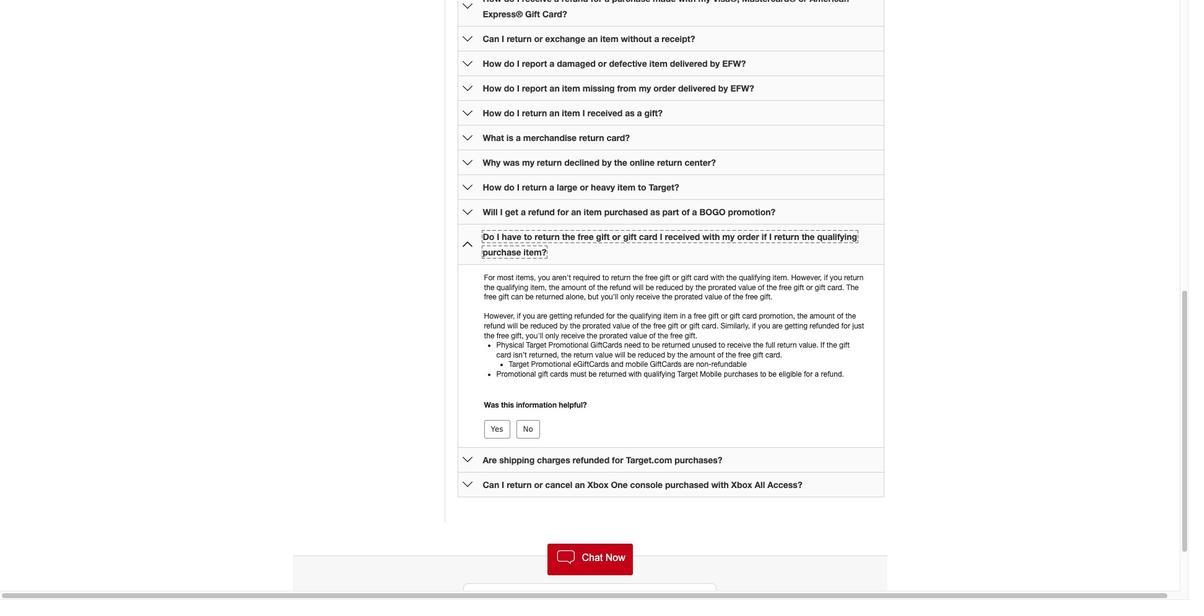 Task type: describe. For each thing, give the bounding box(es) containing it.
free inside "do i have to return the free gift or gift card i received with my order if i return the qualifying purchase item?"
[[578, 232, 594, 242]]

required
[[573, 274, 600, 282]]

how do i return a large or heavy item to target?
[[483, 182, 679, 193]]

return up the at the top right
[[844, 274, 864, 282]]

now
[[606, 553, 625, 564]]

chat now
[[582, 553, 625, 564]]

free down "do i have to return the free gift or gift card i received with my order if i return the qualifying purchase item?"
[[645, 274, 658, 282]]

an down how do i return a large or heavy item to target? link
[[571, 207, 581, 217]]

a up card?
[[554, 0, 559, 4]]

exchange
[[545, 33, 586, 44]]

return up item.
[[774, 232, 799, 242]]

can i return or exchange an item without a receipt? link
[[483, 33, 695, 44]]

gift
[[525, 9, 540, 19]]

for left just
[[842, 322, 850, 331]]

free right in
[[694, 312, 706, 321]]

of right part
[[682, 207, 690, 217]]

refund inside for most items, you aren't required to return the free gift or gift card with the qualifying item. however, if you return the qualifying item, the amount of the refund will be reduced by the prorated value of the free gift or gift card. the free gift can be returned alone, but you'll only receive the prorated value of the free gift.
[[610, 283, 631, 292]]

item right the heavy
[[618, 182, 636, 193]]

refund right get
[[528, 207, 555, 217]]

circle arrow e image for can i return or exchange an item without a receipt?
[[462, 34, 472, 44]]

how do i report an item missing from my order delivered by efw? link
[[483, 83, 754, 94]]

how for how do i return a large or heavy item to target?
[[483, 182, 502, 193]]

defective
[[609, 58, 647, 69]]

circle arrow e image for how do i receive a refund for a purchase made with my visa®, mastercard® or american express® gift card?
[[462, 1, 472, 11]]

was
[[503, 157, 520, 168]]

card. inside however, if you are getting refunded for the qualifying item in a free gift or gift card promotion, the amount of the refund will be reduced by the prorated value of the free gift or gift card. similarly, if you are getting refunded for just the free gift, you'll only receive the prorated value of the free gift.
[[702, 322, 719, 331]]

declined
[[564, 157, 600, 168]]

how do i receive a refund for a purchase made with my visa®, mastercard® or american express® gift card? link
[[483, 0, 849, 19]]

a left damaged
[[550, 58, 555, 69]]

report for a
[[522, 58, 547, 69]]

do for how do i receive a refund for a purchase made with my visa®, mastercard® or american express® gift card?
[[504, 0, 515, 4]]

just
[[853, 322, 864, 331]]

an up what is a merchandise return card?
[[550, 108, 560, 118]]

do i have to return the free gift or gift card i received with my order if i return the qualifying purchase item? link
[[483, 232, 857, 258]]

by inside however, if you are getting refunded for the qualifying item in a free gift or gift card promotion, the amount of the refund will be reduced by the prorated value of the free gift or gift card. similarly, if you are getting refunded for just the free gift, you'll only receive the prorated value of the free gift.
[[560, 322, 568, 331]]

for
[[484, 274, 495, 282]]

a right without
[[654, 33, 659, 44]]

my right was
[[522, 157, 535, 168]]

item down the heavy
[[584, 207, 602, 217]]

i inside how do i receive a refund for a purchase made with my visa®, mastercard® or american express® gift card?
[[517, 0, 520, 4]]

you'll inside however, if you are getting refunded for the qualifying item in a free gift or gift card promotion, the amount of the refund will be reduced by the prorated value of the free gift or gift card. similarly, if you are getting refunded for just the free gift, you'll only receive the prorated value of the free gift.
[[526, 332, 543, 340]]

how do i report an item missing from my order delivered by efw?
[[483, 83, 754, 94]]

to right unused
[[719, 341, 725, 350]]

target?
[[649, 182, 679, 193]]

promotion?
[[728, 207, 776, 217]]

0 vertical spatial delivered
[[670, 58, 708, 69]]

why
[[483, 157, 501, 168]]

gift,
[[511, 332, 524, 340]]

item right defective
[[650, 58, 668, 69]]

items,
[[516, 274, 536, 282]]

circle arrow e image for why was my return declined by the online return center?
[[462, 158, 472, 168]]

or up missing
[[598, 58, 607, 69]]

circle arrow e image for how do i return a large or heavy item to target?
[[462, 182, 472, 192]]

for up one
[[612, 455, 624, 466]]

without
[[621, 33, 652, 44]]

with inside for most items, you aren't required to return the free gift or gift card with the qualifying item. however, if you return the qualifying item, the amount of the refund will be reduced by the prorated value of the free gift or gift card. the free gift can be returned alone, but you'll only receive the prorated value of the free gift.
[[711, 274, 724, 282]]

how do i report a damaged or defective item delivered by efw? link
[[483, 58, 746, 69]]

of up refund.
[[837, 312, 844, 321]]

you right item.
[[830, 274, 842, 282]]

you up item,
[[538, 274, 550, 282]]

can for can i return or cancel an xbox one console purchased with xbox all access?
[[483, 480, 499, 491]]

must
[[570, 370, 587, 379]]

order inside "do i have to return the free gift or gift card i received with my order if i return the qualifying purchase item?"
[[737, 232, 759, 242]]

an right cancel
[[575, 480, 585, 491]]

information
[[516, 401, 557, 410]]

1 vertical spatial giftcards
[[650, 361, 682, 369]]

or down the do i have to return the free gift or gift card i received with my order if i return the qualifying purchase item? link
[[672, 274, 679, 282]]

shipping
[[499, 455, 535, 466]]

american
[[810, 0, 849, 4]]

center?
[[685, 157, 716, 168]]

can i return or cancel an xbox one console purchased with xbox all access? link
[[483, 480, 803, 491]]

item up how do i report a damaged or defective item delivered by efw?
[[600, 33, 619, 44]]

made
[[653, 0, 676, 4]]

qualifying up can
[[497, 283, 528, 292]]

with inside "do i have to return the free gift or gift card i received with my order if i return the qualifying purchase item?"
[[703, 232, 720, 242]]

of inside physical target promotional giftcards need to be returned unused to receive the full return value. if the gift card isn't returned, the return value will be reduced by the amount of the free gift card. target promotional egiftcards and mobile giftcards are non-refundable promotional gift cards must be returned with qualifying target mobile purchases to be eligible for a refund.
[[717, 351, 724, 360]]

of up need
[[632, 322, 639, 331]]

of up but
[[589, 283, 595, 292]]

circle arrow e image for how do i return an item i received as a gift?
[[462, 108, 472, 118]]

or inside "do i have to return the free gift or gift card i received with my order if i return the qualifying purchase item?"
[[612, 232, 621, 242]]

are shipping charges refunded for target.com purchases? link
[[483, 455, 723, 466]]

return up egiftcards
[[574, 351, 593, 360]]

free inside physical target promotional giftcards need to be returned unused to receive the full return value. if the gift card isn't returned, the return value will be reduced by the amount of the free gift card. target promotional egiftcards and mobile giftcards are non-refundable promotional gift cards must be returned with qualifying target mobile purchases to be eligible for a refund.
[[738, 351, 751, 360]]

a right is
[[516, 133, 521, 143]]

mobile
[[700, 370, 722, 379]]

0 vertical spatial efw?
[[722, 58, 746, 69]]

do i have to return the free gift or gift card i received with my order if i return the qualifying purchase item?
[[483, 232, 857, 258]]

return up item?
[[535, 232, 560, 242]]

for up and
[[606, 312, 615, 321]]

receipt?
[[662, 33, 695, 44]]

card. inside for most items, you aren't required to return the free gift or gift card with the qualifying item. however, if you return the qualifying item, the amount of the refund will be reduced by the prorated value of the free gift or gift card. the free gift can be returned alone, but you'll only receive the prorated value of the free gift.
[[828, 283, 844, 292]]

to left target?
[[638, 182, 646, 193]]

returned,
[[529, 351, 559, 360]]

if inside "do i have to return the free gift or gift card i received with my order if i return the qualifying purchase item?"
[[762, 232, 767, 242]]

circle arrow e image for can i return or cancel an xbox one console purchased with xbox all access?
[[462, 480, 472, 490]]

gift. inside for most items, you aren't required to return the free gift or gift card with the qualifying item. however, if you return the qualifying item, the amount of the refund will be reduced by the prorated value of the free gift or gift card. the free gift can be returned alone, but you'll only receive the prorated value of the free gift.
[[760, 293, 773, 302]]

prorated up need
[[599, 332, 628, 340]]

card?
[[607, 133, 630, 143]]

purchases?
[[675, 455, 723, 466]]

gift?
[[645, 108, 663, 118]]

qualifying inside physical target promotional giftcards need to be returned unused to receive the full return value. if the gift card isn't returned, the return value will be reduced by the amount of the free gift card. target promotional egiftcards and mobile giftcards are non-refundable promotional gift cards must be returned with qualifying target mobile purchases to be eligible for a refund.
[[644, 370, 675, 379]]

how for how do i receive a refund for a purchase made with my visa®, mastercard® or american express® gift card?
[[483, 0, 502, 4]]

you'll inside for most items, you aren't required to return the free gift or gift card with the qualifying item. however, if you return the qualifying item, the amount of the refund will be reduced by the prorated value of the free gift or gift card. the free gift can be returned alone, but you'll only receive the prorated value of the free gift.
[[601, 293, 618, 302]]

return up target?
[[657, 157, 682, 168]]

0 horizontal spatial purchased
[[604, 207, 648, 217]]

are inside physical target promotional giftcards need to be returned unused to receive the full return value. if the gift card isn't returned, the return value will be reduced by the amount of the free gift card. target promotional egiftcards and mobile giftcards are non-refundable promotional gift cards must be returned with qualifying target mobile purchases to be eligible for a refund.
[[684, 361, 694, 369]]

are shipping charges refunded for target.com purchases?
[[483, 455, 723, 466]]

in
[[680, 312, 686, 321]]

of up physical target promotional giftcards need to be returned unused to receive the full return value. if the gift card isn't returned, the return value will be reduced by the amount of the free gift card. target promotional egiftcards and mobile giftcards are non-refundable promotional gift cards must be returned with qualifying target mobile purchases to be eligible for a refund.
[[649, 332, 656, 340]]

mastercard®
[[742, 0, 796, 4]]

do for how do i return an item i received as a gift?
[[504, 108, 515, 118]]

free down in
[[670, 332, 683, 340]]

charges
[[537, 455, 570, 466]]

return down gift
[[507, 33, 532, 44]]

what
[[483, 133, 504, 143]]

purchase inside "do i have to return the free gift or gift card i received with my order if i return the qualifying purchase item?"
[[483, 247, 521, 258]]

similarly,
[[721, 322, 750, 331]]

can
[[511, 293, 523, 302]]

qualifying left item.
[[739, 274, 771, 282]]

card. inside physical target promotional giftcards need to be returned unused to receive the full return value. if the gift card isn't returned, the return value will be reduced by the amount of the free gift card. target promotional egiftcards and mobile giftcards are non-refundable promotional gift cards must be returned with qualifying target mobile purchases to be eligible for a refund.
[[766, 351, 782, 360]]

isn't
[[513, 351, 527, 360]]

with down purchases?
[[711, 480, 729, 491]]

prorated up similarly,
[[708, 283, 737, 292]]

amount inside however, if you are getting refunded for the qualifying item in a free gift or gift card promotion, the amount of the refund will be reduced by the prorated value of the free gift or gift card. similarly, if you are getting refunded for just the free gift, you'll only receive the prorated value of the free gift.
[[810, 312, 835, 321]]

or left cancel
[[534, 480, 543, 491]]

only inside however, if you are getting refunded for the qualifying item in a free gift or gift card promotion, the amount of the refund will be reduced by the prorated value of the free gift or gift card. similarly, if you are getting refunded for just the free gift, you'll only receive the prorated value of the free gift.
[[545, 332, 559, 340]]

reduced inside for most items, you aren't required to return the free gift or gift card with the qualifying item. however, if you return the qualifying item, the amount of the refund will be reduced by the prorated value of the free gift or gift card. the free gift can be returned alone, but you'll only receive the prorated value of the free gift.
[[656, 283, 684, 292]]

item up what is a merchandise return card?
[[562, 108, 580, 118]]

circle arrow e image for what is a merchandise return card?
[[462, 133, 472, 143]]

unused
[[692, 341, 717, 350]]

0 horizontal spatial giftcards
[[591, 341, 622, 350]]

one
[[611, 480, 628, 491]]

missing
[[583, 83, 615, 94]]

with inside physical target promotional giftcards need to be returned unused to receive the full return value. if the gift card isn't returned, the return value will be reduced by the amount of the free gift card. target promotional egiftcards and mobile giftcards are non-refundable promotional gift cards must be returned with qualifying target mobile purchases to be eligible for a refund.
[[629, 370, 642, 379]]

console
[[630, 480, 663, 491]]

if
[[821, 341, 825, 350]]

only inside for most items, you aren't required to return the free gift or gift card with the qualifying item. however, if you return the qualifying item, the amount of the refund will be reduced by the prorated value of the free gift or gift card. the free gift can be returned alone, but you'll only receive the prorated value of the free gift.
[[621, 293, 634, 302]]

free down item.
[[779, 283, 792, 292]]

egiftcards
[[573, 361, 609, 369]]

by inside physical target promotional giftcards need to be returned unused to receive the full return value. if the gift card isn't returned, the return value will be reduced by the amount of the free gift card. target promotional egiftcards and mobile giftcards are non-refundable promotional gift cards must be returned with qualifying target mobile purchases to be eligible for a refund.
[[667, 351, 676, 360]]

be down egiftcards
[[589, 370, 597, 379]]

mobile
[[626, 361, 648, 369]]

promotion,
[[759, 312, 795, 321]]

however, if you are getting refunded for the qualifying item in a free gift or gift card promotion, the amount of the refund will be reduced by the prorated value of the free gift or gift card. similarly, if you are getting refunded for just the free gift, you'll only receive the prorated value of the free gift.
[[484, 312, 864, 340]]

will
[[483, 207, 498, 217]]

qualifying inside "do i have to return the free gift or gift card i received with my order if i return the qualifying purchase item?"
[[817, 232, 857, 242]]

0 vertical spatial refunded
[[575, 312, 604, 321]]

if inside for most items, you aren't required to return the free gift or gift card with the qualifying item. however, if you return the qualifying item, the amount of the refund will be reduced by the prorated value of the free gift or gift card. the free gift can be returned alone, but you'll only receive the prorated value of the free gift.
[[824, 274, 828, 282]]

to right purchases
[[760, 370, 767, 379]]

most
[[497, 274, 514, 282]]

will i get a refund for an item purchased as part of a bogo promotion?
[[483, 207, 776, 217]]

prorated up in
[[675, 293, 703, 302]]

online
[[630, 157, 655, 168]]

gift. inside however, if you are getting refunded for the qualifying item in a free gift or gift card promotion, the amount of the refund will be reduced by the prorated value of the free gift or gift card. similarly, if you are getting refunded for just the free gift, you'll only receive the prorated value of the free gift.
[[685, 332, 698, 340]]

how for how do i report an item missing from my order delivered by efw?
[[483, 83, 502, 94]]

how do i report a damaged or defective item delivered by efw?
[[483, 58, 746, 69]]

is
[[507, 133, 514, 143]]

reduced inside however, if you are getting refunded for the qualifying item in a free gift or gift card promotion, the amount of the refund will be reduced by the prorated value of the free gift or gift card. similarly, if you are getting refunded for just the free gift, you'll only receive the prorated value of the free gift.
[[530, 322, 558, 331]]

get
[[505, 207, 518, 217]]

a right get
[[521, 207, 526, 217]]

or up similarly,
[[721, 312, 728, 321]]

but
[[588, 293, 599, 302]]

of up promotion,
[[758, 283, 765, 292]]

free down for
[[484, 293, 497, 302]]

target.com
[[626, 455, 672, 466]]

how for how do i return an item i received as a gift?
[[483, 108, 502, 118]]

will i get a refund for an item purchased as part of a bogo promotion? link
[[483, 207, 776, 217]]

all
[[755, 480, 765, 491]]

or left the at the top right
[[806, 283, 813, 292]]

for inside physical target promotional giftcards need to be returned unused to receive the full return value. if the gift card isn't returned, the return value will be reduced by the amount of the free gift card. target promotional egiftcards and mobile giftcards are non-refundable promotional gift cards must be returned with qualifying target mobile purchases to be eligible for a refund.
[[804, 370, 813, 379]]

free up physical
[[497, 332, 509, 340]]

0 vertical spatial received
[[588, 108, 623, 118]]

prorated down but
[[583, 322, 611, 331]]

return up why was my return declined by the online return center? at the top of the page
[[579, 133, 604, 143]]

will inside for most items, you aren't required to return the free gift or gift card with the qualifying item. however, if you return the qualifying item, the amount of the refund will be reduced by the prorated value of the free gift or gift card. the free gift can be returned alone, but you'll only receive the prorated value of the free gift.
[[633, 283, 644, 292]]

the
[[847, 283, 859, 292]]

circle arrow e image for will i get a refund for an item purchased as part of a bogo promotion?
[[462, 207, 472, 217]]

helpful?
[[559, 401, 587, 410]]

2 vertical spatial promotional
[[496, 370, 536, 379]]

refund inside how do i receive a refund for a purchase made with my visa®, mastercard® or american express® gift card?
[[562, 0, 588, 4]]

be right need
[[652, 341, 660, 350]]

from
[[617, 83, 637, 94]]

be inside however, if you are getting refunded for the qualifying item in a free gift or gift card promotion, the amount of the refund will be reduced by the prorated value of the free gift or gift card. similarly, if you are getting refunded for just the free gift, you'll only receive the prorated value of the free gift.
[[520, 322, 528, 331]]

express®
[[483, 9, 523, 19]]

be left eligible
[[769, 370, 777, 379]]

merchandise
[[523, 133, 577, 143]]

1 vertical spatial delivered
[[678, 83, 716, 94]]

for most items, you aren't required to return the free gift or gift card with the qualifying item. however, if you return the qualifying item, the amount of the refund will be reduced by the prorated value of the free gift or gift card. the free gift can be returned alone, but you'll only receive the prorated value of the free gift.
[[484, 274, 864, 302]]

non-
[[696, 361, 712, 369]]

what is a merchandise return card? link
[[483, 133, 630, 143]]

of up similarly,
[[725, 293, 731, 302]]



Task type: vqa. For each thing, say whether or not it's contained in the screenshot.
do for How do I report an item missing from my order delivered by EFW?
yes



Task type: locate. For each thing, give the bounding box(es) containing it.
my left visa®,
[[698, 0, 711, 4]]

0 horizontal spatial order
[[654, 83, 676, 94]]

8 circle arrow e image from the top
[[462, 456, 472, 465]]

you'll
[[601, 293, 618, 302], [526, 332, 543, 340]]

0 horizontal spatial card.
[[702, 322, 719, 331]]

received down missing
[[588, 108, 623, 118]]

with inside how do i receive a refund for a purchase made with my visa®, mastercard® or american express® gift card?
[[678, 0, 696, 4]]

1 horizontal spatial xbox
[[731, 480, 752, 491]]

and
[[611, 361, 624, 369]]

will inside however, if you are getting refunded for the qualifying item in a free gift or gift card promotion, the amount of the refund will be reduced by the prorated value of the free gift or gift card. similarly, if you are getting refunded for just the free gift, you'll only receive the prorated value of the free gift.
[[507, 322, 518, 331]]

are left non-
[[684, 361, 694, 369]]

giftcards
[[591, 341, 622, 350], [650, 361, 682, 369]]

0 horizontal spatial getting
[[549, 312, 572, 321]]

how do i return a large or heavy item to target? link
[[483, 182, 679, 193]]

1 horizontal spatial however,
[[791, 274, 822, 282]]

reduced inside physical target promotional giftcards need to be returned unused to receive the full return value. if the gift card isn't returned, the return value will be reduced by the amount of the free gift card. target promotional egiftcards and mobile giftcards are non-refundable promotional gift cards must be returned with qualifying target mobile purchases to be eligible for a refund.
[[638, 351, 665, 360]]

receive inside physical target promotional giftcards need to be returned unused to receive the full return value. if the gift card isn't returned, the return value will be reduced by the amount of the free gift card. target promotional egiftcards and mobile giftcards are non-refundable promotional gift cards must be returned with qualifying target mobile purchases to be eligible for a refund.
[[727, 341, 751, 350]]

returned down item,
[[536, 293, 564, 302]]

a left refund.
[[815, 370, 819, 379]]

why was my return declined by the online return center? link
[[483, 157, 716, 168]]

a inside physical target promotional giftcards need to be returned unused to receive the full return value. if the gift card isn't returned, the return value will be reduced by the amount of the free gift card. target promotional egiftcards and mobile giftcards are non-refundable promotional gift cards must be returned with qualifying target mobile purchases to be eligible for a refund.
[[815, 370, 819, 379]]

purchase left 'made'
[[612, 0, 651, 4]]

2 how from the top
[[483, 58, 502, 69]]

1 vertical spatial will
[[507, 322, 518, 331]]

report up how do i return an item i received as a gift?
[[522, 83, 547, 94]]

0 horizontal spatial received
[[588, 108, 623, 118]]

a left large
[[550, 182, 555, 193]]

card. down full
[[766, 351, 782, 360]]

3 do from the top
[[504, 83, 515, 94]]

or right large
[[580, 182, 589, 193]]

part
[[663, 207, 679, 217]]

target
[[526, 341, 547, 350], [509, 361, 529, 369], [677, 370, 698, 379]]

1 vertical spatial target
[[509, 361, 529, 369]]

1 horizontal spatial gift.
[[760, 293, 773, 302]]

1 vertical spatial are
[[772, 322, 783, 331]]

0 vertical spatial amount
[[561, 283, 587, 292]]

0 vertical spatial report
[[522, 58, 547, 69]]

promotional down isn't
[[496, 370, 536, 379]]

if
[[762, 232, 767, 242], [824, 274, 828, 282], [517, 312, 521, 321], [752, 322, 756, 331]]

xbox
[[588, 480, 609, 491], [731, 480, 752, 491]]

or down in
[[681, 322, 687, 331]]

0 vertical spatial promotional
[[549, 341, 589, 350]]

0 horizontal spatial xbox
[[588, 480, 609, 491]]

do
[[483, 232, 495, 242]]

0 vertical spatial are
[[537, 312, 547, 321]]

a inside however, if you are getting refunded for the qualifying item in a free gift or gift card promotion, the amount of the refund will be reduced by the prorated value of the free gift or gift card. similarly, if you are getting refunded for just the free gift, you'll only receive the prorated value of the free gift.
[[688, 312, 692, 321]]

refund up physical
[[484, 322, 505, 331]]

can i return or cancel an xbox one console purchased with xbox all access?
[[483, 480, 803, 491]]

refund inside however, if you are getting refunded for the qualifying item in a free gift or gift card promotion, the amount of the refund will be reduced by the prorated value of the free gift or gift card. similarly, if you are getting refunded for just the free gift, you'll only receive the prorated value of the free gift.
[[484, 322, 505, 331]]

return right full
[[777, 341, 797, 350]]

2 vertical spatial reduced
[[638, 351, 665, 360]]

1 can from the top
[[483, 33, 499, 44]]

receive inside for most items, you aren't required to return the free gift or gift card with the qualifying item. however, if you return the qualifying item, the amount of the refund will be reduced by the prorated value of the free gift or gift card. the free gift can be returned alone, but you'll only receive the prorated value of the free gift.
[[636, 293, 660, 302]]

1 horizontal spatial only
[[621, 293, 634, 302]]

item up the how do i return an item i received as a gift? link
[[562, 83, 580, 94]]

giftcards right mobile
[[650, 361, 682, 369]]

was this information helpful?
[[484, 401, 587, 410]]

bogo
[[700, 207, 726, 217]]

receive up egiftcards
[[561, 332, 585, 340]]

0 vertical spatial returned
[[536, 293, 564, 302]]

an up how do i return an item i received as a gift?
[[550, 83, 560, 94]]

be up however, if you are getting refunded for the qualifying item in a free gift or gift card promotion, the amount of the refund will be reduced by the prorated value of the free gift or gift card. similarly, if you are getting refunded for just the free gift, you'll only receive the prorated value of the free gift.
[[646, 283, 654, 292]]

be up gift,
[[520, 322, 528, 331]]

0 vertical spatial will
[[633, 283, 644, 292]]

None submit
[[484, 421, 510, 439], [516, 421, 540, 439], [484, 421, 510, 439], [516, 421, 540, 439]]

1 horizontal spatial you'll
[[601, 293, 618, 302]]

a up can i return or exchange an item without a receipt? link
[[605, 0, 610, 4]]

can i return or exchange an item without a receipt?
[[483, 33, 695, 44]]

to right required
[[603, 274, 609, 282]]

with down bogo
[[703, 232, 720, 242]]

card down will i get a refund for an item purchased as part of a bogo promotion? link
[[639, 232, 658, 242]]

2 vertical spatial returned
[[599, 370, 627, 379]]

1 circle arrow e image from the top
[[462, 108, 472, 118]]

only up returned,
[[545, 332, 559, 340]]

1 horizontal spatial purchase
[[612, 0, 651, 4]]

with
[[678, 0, 696, 4], [703, 232, 720, 242], [711, 274, 724, 282], [629, 370, 642, 379], [711, 480, 729, 491]]

receive inside how do i receive a refund for a purchase made with my visa®, mastercard® or american express® gift card?
[[522, 0, 552, 4]]

2 vertical spatial card.
[[766, 351, 782, 360]]

need
[[624, 341, 641, 350]]

order
[[654, 83, 676, 94], [737, 232, 759, 242]]

cancel
[[545, 480, 573, 491]]

0 horizontal spatial only
[[545, 332, 559, 340]]

card inside for most items, you aren't required to return the free gift or gift card with the qualifying item. however, if you return the qualifying item, the amount of the refund will be reduced by the prorated value of the free gift or gift card. the free gift can be returned alone, but you'll only receive the prorated value of the free gift.
[[694, 274, 709, 282]]

1 vertical spatial amount
[[810, 312, 835, 321]]

1 how from the top
[[483, 0, 502, 4]]

chat now button
[[547, 545, 633, 576]]

qualifying down mobile
[[644, 370, 675, 379]]

0 horizontal spatial returned
[[536, 293, 564, 302]]

circle arrow e image for how do i report an item missing from my order delivered by efw?
[[462, 83, 472, 93]]

to inside for most items, you aren't required to return the free gift or gift card with the qualifying item. however, if you return the qualifying item, the amount of the refund will be reduced by the prorated value of the free gift or gift card. the free gift can be returned alone, but you'll only receive the prorated value of the free gift.
[[603, 274, 609, 282]]

amount up non-
[[690, 351, 715, 360]]

0 vertical spatial order
[[654, 83, 676, 94]]

1 xbox from the left
[[588, 480, 609, 491]]

2 circle arrow e image from the top
[[462, 34, 472, 44]]

free up refundable
[[738, 351, 751, 360]]

0 vertical spatial as
[[625, 108, 635, 118]]

2 vertical spatial will
[[615, 351, 626, 360]]

as
[[625, 108, 635, 118], [650, 207, 660, 217]]

0 horizontal spatial amount
[[561, 283, 587, 292]]

to right need
[[643, 341, 650, 350]]

return right required
[[611, 274, 631, 282]]

receive inside however, if you are getting refunded for the qualifying item in a free gift or gift card promotion, the amount of the refund will be reduced by the prorated value of the free gift or gift card. similarly, if you are getting refunded for just the free gift, you'll only receive the prorated value of the free gift.
[[561, 332, 585, 340]]

receive down similarly,
[[727, 341, 751, 350]]

an right exchange at the left top of the page
[[588, 33, 598, 44]]

do
[[504, 0, 515, 4], [504, 58, 515, 69], [504, 83, 515, 94], [504, 108, 515, 118], [504, 182, 515, 193]]

access?
[[768, 480, 803, 491]]

circle arrow e image
[[462, 1, 472, 11], [462, 34, 472, 44], [462, 59, 472, 68], [462, 83, 472, 93], [462, 158, 472, 168], [462, 182, 472, 192], [462, 207, 472, 217], [462, 456, 472, 465], [462, 480, 472, 490]]

return left large
[[522, 182, 547, 193]]

physical
[[496, 341, 524, 350]]

item.
[[773, 274, 789, 282]]

0 vertical spatial purchase
[[612, 0, 651, 4]]

0 horizontal spatial gift.
[[685, 332, 698, 340]]

are
[[537, 312, 547, 321], [772, 322, 783, 331], [684, 361, 694, 369]]

0 horizontal spatial purchase
[[483, 247, 521, 258]]

can for can i return or exchange an item without a receipt?
[[483, 33, 499, 44]]

1 vertical spatial order
[[737, 232, 759, 242]]

circle arrow e image for how do i report a damaged or defective item delivered by efw?
[[462, 59, 472, 68]]

how do i return an item i received as a gift?
[[483, 108, 663, 118]]

2 vertical spatial amount
[[690, 351, 715, 360]]

how inside how do i receive a refund for a purchase made with my visa®, mastercard® or american express® gift card?
[[483, 0, 502, 4]]

value inside physical target promotional giftcards need to be returned unused to receive the full return value. if the gift card isn't returned, the return value will be reduced by the amount of the free gift card. target promotional egiftcards and mobile giftcards are non-refundable promotional gift cards must be returned with qualifying target mobile purchases to be eligible for a refund.
[[595, 351, 613, 360]]

card inside physical target promotional giftcards need to be returned unused to receive the full return value. if the gift card isn't returned, the return value will be reduced by the amount of the free gift card. target promotional egiftcards and mobile giftcards are non-refundable promotional gift cards must be returned with qualifying target mobile purchases to be eligible for a refund.
[[496, 351, 511, 360]]

a left the gift?
[[637, 108, 642, 118]]

do inside how do i receive a refund for a purchase made with my visa®, mastercard® or american express® gift card?
[[504, 0, 515, 4]]

amount up alone,
[[561, 283, 587, 292]]

or
[[799, 0, 807, 4], [534, 33, 543, 44], [598, 58, 607, 69], [580, 182, 589, 193], [612, 232, 621, 242], [672, 274, 679, 282], [806, 283, 813, 292], [721, 312, 728, 321], [681, 322, 687, 331], [534, 480, 543, 491]]

0 vertical spatial only
[[621, 293, 634, 302]]

2 horizontal spatial card.
[[828, 283, 844, 292]]

returned for amount
[[536, 293, 564, 302]]

2 horizontal spatial are
[[772, 322, 783, 331]]

1 vertical spatial refunded
[[810, 322, 839, 331]]

1 vertical spatial efw?
[[731, 83, 754, 94]]

how for how do i report a damaged or defective item delivered by efw?
[[483, 58, 502, 69]]

reduced
[[656, 283, 684, 292], [530, 322, 558, 331], [638, 351, 665, 360]]

purchased
[[604, 207, 648, 217], [665, 480, 709, 491]]

be down need
[[628, 351, 636, 360]]

5 do from the top
[[504, 182, 515, 193]]

have
[[502, 232, 522, 242]]

return up merchandise
[[522, 108, 547, 118]]

returned
[[536, 293, 564, 302], [662, 341, 690, 350], [599, 370, 627, 379]]

if right item.
[[824, 274, 828, 282]]

can down "are" on the left of page
[[483, 480, 499, 491]]

or left american
[[799, 0, 807, 4]]

however, inside however, if you are getting refunded for the qualifying item in a free gift or gift card promotion, the amount of the refund will be reduced by the prorated value of the free gift or gift card. similarly, if you are getting refunded for just the free gift, you'll only receive the prorated value of the free gift.
[[484, 312, 515, 321]]

of
[[682, 207, 690, 217], [589, 283, 595, 292], [758, 283, 765, 292], [725, 293, 731, 302], [837, 312, 844, 321], [632, 322, 639, 331], [649, 332, 656, 340], [717, 351, 724, 360]]

4 circle arrow e image from the top
[[462, 83, 472, 93]]

card down "do i have to return the free gift or gift card i received with my order if i return the qualifying purchase item?"
[[694, 274, 709, 282]]

do for how do i report an item missing from my order delivered by efw?
[[504, 83, 515, 94]]

chat now link
[[547, 545, 633, 576]]

received inside "do i have to return the free gift or gift card i received with my order if i return the qualifying purchase item?"
[[665, 232, 700, 242]]

for inside how do i receive a refund for a purchase made with my visa®, mastercard® or american express® gift card?
[[591, 0, 602, 4]]

by inside for most items, you aren't required to return the free gift or gift card with the qualifying item. however, if you return the qualifying item, the amount of the refund will be reduced by the prorated value of the free gift or gift card. the free gift can be returned alone, but you'll only receive the prorated value of the free gift.
[[686, 283, 694, 292]]

2 horizontal spatial will
[[633, 283, 644, 292]]

you down promotion,
[[758, 322, 770, 331]]

free up similarly,
[[746, 293, 758, 302]]

1 horizontal spatial will
[[615, 351, 626, 360]]

you'll right but
[[601, 293, 618, 302]]

returned for reduced
[[599, 370, 627, 379]]

1 vertical spatial only
[[545, 332, 559, 340]]

circle arrow e image
[[462, 108, 472, 118], [462, 133, 472, 143]]

card?
[[542, 9, 567, 19]]

will inside physical target promotional giftcards need to be returned unused to receive the full return value. if the gift card isn't returned, the return value will be reduced by the amount of the free gift card. target promotional egiftcards and mobile giftcards are non-refundable promotional gift cards must be returned with qualifying target mobile purchases to be eligible for a refund.
[[615, 351, 626, 360]]

circle arrow e image for are shipping charges refunded for target.com purchases?
[[462, 456, 472, 465]]

how do i receive a refund for a purchase made with my visa®, mastercard® or american express® gift card?
[[483, 0, 849, 19]]

item inside however, if you are getting refunded for the qualifying item in a free gift or gift card promotion, the amount of the refund will be reduced by the prorated value of the free gift or gift card. similarly, if you are getting refunded for just the free gift, you'll only receive the prorated value of the free gift.
[[664, 312, 678, 321]]

1 vertical spatial as
[[650, 207, 660, 217]]

0 vertical spatial you'll
[[601, 293, 618, 302]]

or inside how do i receive a refund for a purchase made with my visa®, mastercard® or american express® gift card?
[[799, 0, 807, 4]]

target up returned,
[[526, 341, 547, 350]]

2 horizontal spatial amount
[[810, 312, 835, 321]]

purchased down the heavy
[[604, 207, 648, 217]]

amount inside for most items, you aren't required to return the free gift or gift card with the qualifying item. however, if you return the qualifying item, the amount of the refund will be reduced by the prorated value of the free gift or gift card. the free gift can be returned alone, but you'll only receive the prorated value of the free gift.
[[561, 283, 587, 292]]

my right from
[[639, 83, 651, 94]]

aren't
[[552, 274, 571, 282]]

reduced up in
[[656, 283, 684, 292]]

for down large
[[557, 207, 569, 217]]

alone,
[[566, 293, 586, 302]]

0 horizontal spatial are
[[537, 312, 547, 321]]

0 vertical spatial however,
[[791, 274, 822, 282]]

do for how do i report a damaged or defective item delivered by efw?
[[504, 58, 515, 69]]

full
[[766, 341, 775, 350]]

cards
[[550, 370, 568, 379]]

refundable
[[712, 361, 747, 369]]

return down merchandise
[[537, 157, 562, 168]]

physical target promotional giftcards need to be returned unused to receive the full return value. if the gift card isn't returned, the return value will be reduced by the amount of the free gift card. target promotional egiftcards and mobile giftcards are non-refundable promotional gift cards must be returned with qualifying target mobile purchases to be eligible for a refund.
[[496, 341, 850, 379]]

1 vertical spatial report
[[522, 83, 547, 94]]

eligible
[[779, 370, 802, 379]]

0 vertical spatial circle arrow e image
[[462, 108, 472, 118]]

by
[[710, 58, 720, 69], [718, 83, 728, 94], [602, 157, 612, 168], [686, 283, 694, 292], [560, 322, 568, 331], [667, 351, 676, 360]]

efw?
[[722, 58, 746, 69], [731, 83, 754, 94]]

0 vertical spatial target
[[526, 341, 547, 350]]

1 do from the top
[[504, 0, 515, 4]]

refund up card?
[[562, 0, 588, 4]]

getting down promotion,
[[785, 322, 808, 331]]

2 do from the top
[[504, 58, 515, 69]]

damaged
[[557, 58, 596, 69]]

will up and
[[615, 351, 626, 360]]

card inside however, if you are getting refunded for the qualifying item in a free gift or gift card promotion, the amount of the refund will be reduced by the prorated value of the free gift or gift card. similarly, if you are getting refunded for just the free gift, you'll only receive the prorated value of the free gift.
[[742, 312, 757, 321]]

1 horizontal spatial getting
[[785, 322, 808, 331]]

item
[[600, 33, 619, 44], [650, 58, 668, 69], [562, 83, 580, 94], [562, 108, 580, 118], [618, 182, 636, 193], [584, 207, 602, 217], [664, 312, 678, 321]]

0 vertical spatial gift.
[[760, 293, 773, 302]]

1 vertical spatial purchased
[[665, 480, 709, 491]]

2 vertical spatial are
[[684, 361, 694, 369]]

1 vertical spatial circle arrow e image
[[462, 133, 472, 143]]

2 report from the top
[[522, 83, 547, 94]]

purchase down have
[[483, 247, 521, 258]]

4 do from the top
[[504, 108, 515, 118]]

how do i return an item i received as a gift? link
[[483, 108, 663, 118]]

5 circle arrow e image from the top
[[462, 158, 472, 168]]

1 vertical spatial purchase
[[483, 247, 521, 258]]

to inside "do i have to return the free gift or gift card i received with my order if i return the qualifying purchase item?"
[[524, 232, 532, 242]]

to
[[638, 182, 646, 193], [524, 232, 532, 242], [603, 274, 609, 282], [643, 341, 650, 350], [719, 341, 725, 350], [760, 370, 767, 379]]

return down shipping
[[507, 480, 532, 491]]

getting down alone,
[[549, 312, 572, 321]]

item?
[[524, 247, 547, 258]]

2 vertical spatial target
[[677, 370, 698, 379]]

purchases
[[724, 370, 758, 379]]

0 vertical spatial can
[[483, 33, 499, 44]]

2 vertical spatial refunded
[[573, 455, 610, 466]]

card inside "do i have to return the free gift or gift card i received with my order if i return the qualifying purchase item?"
[[639, 232, 658, 242]]

free up physical target promotional giftcards need to be returned unused to receive the full return value. if the gift card isn't returned, the return value will be reduced by the amount of the free gift card. target promotional egiftcards and mobile giftcards are non-refundable promotional gift cards must be returned with qualifying target mobile purchases to be eligible for a refund.
[[653, 322, 666, 331]]

receive up gift
[[522, 0, 552, 4]]

3 how from the top
[[483, 83, 502, 94]]

as left part
[[650, 207, 660, 217]]

this
[[501, 401, 514, 410]]

if right similarly,
[[752, 322, 756, 331]]

0 vertical spatial purchased
[[604, 207, 648, 217]]

circle arrow s image
[[462, 240, 472, 250]]

1 vertical spatial you'll
[[526, 332, 543, 340]]

xbox left all
[[731, 480, 752, 491]]

2 can from the top
[[483, 480, 499, 491]]

can down express®
[[483, 33, 499, 44]]

you'll right gift,
[[526, 332, 543, 340]]

was
[[484, 401, 499, 410]]

0 vertical spatial card.
[[828, 283, 844, 292]]

1 vertical spatial gift.
[[685, 332, 698, 340]]

refund
[[562, 0, 588, 4], [528, 207, 555, 217], [610, 283, 631, 292], [484, 322, 505, 331]]

a
[[554, 0, 559, 4], [605, 0, 610, 4], [654, 33, 659, 44], [550, 58, 555, 69], [637, 108, 642, 118], [516, 133, 521, 143], [550, 182, 555, 193], [521, 207, 526, 217], [692, 207, 697, 217], [688, 312, 692, 321], [815, 370, 819, 379]]

report for an
[[522, 83, 547, 94]]

1 horizontal spatial card.
[[766, 351, 782, 360]]

1 vertical spatial reduced
[[530, 322, 558, 331]]

if up gift,
[[517, 312, 521, 321]]

you up gift,
[[523, 312, 535, 321]]

qualifying up the at the top right
[[817, 232, 857, 242]]

my inside how do i receive a refund for a purchase made with my visa®, mastercard® or american express® gift card?
[[698, 0, 711, 4]]

1 horizontal spatial are
[[684, 361, 694, 369]]

4 how from the top
[[483, 108, 502, 118]]

amount up if
[[810, 312, 835, 321]]

1 vertical spatial promotional
[[531, 361, 571, 369]]

0 vertical spatial reduced
[[656, 283, 684, 292]]

reduced up mobile
[[638, 351, 665, 360]]

refunded down but
[[575, 312, 604, 321]]

be right can
[[525, 293, 534, 302]]

card. up unused
[[702, 322, 719, 331]]

qualifying inside however, if you are getting refunded for the qualifying item in a free gift or gift card promotion, the amount of the refund will be reduced by the prorated value of the free gift or gift card. similarly, if you are getting refunded for just the free gift, you'll only receive the prorated value of the free gift.
[[630, 312, 662, 321]]

do for how do i return a large or heavy item to target?
[[504, 182, 515, 193]]

received
[[588, 108, 623, 118], [665, 232, 700, 242]]

3 circle arrow e image from the top
[[462, 59, 472, 68]]

1 vertical spatial card.
[[702, 322, 719, 331]]

for up 'can i return or exchange an item without a receipt?'
[[591, 0, 602, 4]]

gift. up unused
[[685, 332, 698, 340]]

purchase inside how do i receive a refund for a purchase made with my visa®, mastercard® or american express® gift card?
[[612, 0, 651, 4]]

1 horizontal spatial giftcards
[[650, 361, 682, 369]]

1 vertical spatial returned
[[662, 341, 690, 350]]

2 horizontal spatial returned
[[662, 341, 690, 350]]

my inside "do i have to return the free gift or gift card i received with my order if i return the qualifying purchase item?"
[[722, 232, 735, 242]]

free
[[578, 232, 594, 242], [645, 274, 658, 282], [779, 283, 792, 292], [484, 293, 497, 302], [746, 293, 758, 302], [694, 312, 706, 321], [653, 322, 666, 331], [497, 332, 509, 340], [670, 332, 683, 340], [738, 351, 751, 360]]

1 horizontal spatial purchased
[[665, 480, 709, 491]]

target down non-
[[677, 370, 698, 379]]

receive up however, if you are getting refunded for the qualifying item in a free gift or gift card promotion, the amount of the refund will be reduced by the prorated value of the free gift or gift card. similarly, if you are getting refunded for just the free gift, you'll only receive the prorated value of the free gift.
[[636, 293, 660, 302]]

my
[[698, 0, 711, 4], [639, 83, 651, 94], [522, 157, 535, 168], [722, 232, 735, 242]]

1 vertical spatial received
[[665, 232, 700, 242]]

to right have
[[524, 232, 532, 242]]

or down will i get a refund for an item purchased as part of a bogo promotion? link
[[612, 232, 621, 242]]

value
[[739, 283, 756, 292], [705, 293, 722, 302], [613, 322, 630, 331], [630, 332, 647, 340], [595, 351, 613, 360]]

qualifying up need
[[630, 312, 662, 321]]

amount inside physical target promotional giftcards need to be returned unused to receive the full return value. if the gift card isn't returned, the return value will be reduced by the amount of the free gift card. target promotional egiftcards and mobile giftcards are non-refundable promotional gift cards must be returned with qualifying target mobile purchases to be eligible for a refund.
[[690, 351, 715, 360]]

0 vertical spatial getting
[[549, 312, 572, 321]]

1 report from the top
[[522, 58, 547, 69]]

1 horizontal spatial order
[[737, 232, 759, 242]]

for
[[591, 0, 602, 4], [557, 207, 569, 217], [606, 312, 615, 321], [842, 322, 850, 331], [804, 370, 813, 379], [612, 455, 624, 466]]

0 horizontal spatial as
[[625, 108, 635, 118]]

1 vertical spatial getting
[[785, 322, 808, 331]]

1 vertical spatial can
[[483, 480, 499, 491]]

refund.
[[821, 370, 844, 379]]

5 how from the top
[[483, 182, 502, 193]]

7 circle arrow e image from the top
[[462, 207, 472, 217]]

1 vertical spatial however,
[[484, 312, 515, 321]]

0 horizontal spatial however,
[[484, 312, 515, 321]]

only right but
[[621, 293, 634, 302]]

however, inside for most items, you aren't required to return the free gift or gift card with the qualifying item. however, if you return the qualifying item, the amount of the refund will be reduced by the prorated value of the free gift or gift card. the free gift can be returned alone, but you'll only receive the prorated value of the free gift.
[[791, 274, 822, 282]]

returned inside for most items, you aren't required to return the free gift or gift card with the qualifying item. however, if you return the qualifying item, the amount of the refund will be reduced by the prorated value of the free gift or gift card. the free gift can be returned alone, but you'll only receive the prorated value of the free gift.
[[536, 293, 564, 302]]

a left bogo
[[692, 207, 697, 217]]

item,
[[530, 283, 547, 292]]

card.
[[828, 283, 844, 292], [702, 322, 719, 331], [766, 351, 782, 360]]

0 horizontal spatial will
[[507, 322, 518, 331]]

card. left the at the top right
[[828, 283, 844, 292]]

or down gift
[[534, 33, 543, 44]]

large
[[557, 182, 578, 193]]

1 horizontal spatial amount
[[690, 351, 715, 360]]

2 xbox from the left
[[731, 480, 752, 491]]

6 circle arrow e image from the top
[[462, 182, 472, 192]]

0 vertical spatial giftcards
[[591, 341, 622, 350]]

1 horizontal spatial received
[[665, 232, 700, 242]]

1 circle arrow e image from the top
[[462, 1, 472, 11]]

an
[[588, 33, 598, 44], [550, 83, 560, 94], [550, 108, 560, 118], [571, 207, 581, 217], [575, 480, 585, 491]]

the
[[614, 157, 627, 168], [562, 232, 575, 242], [802, 232, 815, 242], [633, 274, 643, 282], [726, 274, 737, 282], [484, 283, 495, 292], [549, 283, 559, 292], [597, 283, 608, 292], [696, 283, 706, 292], [767, 283, 777, 292], [662, 293, 673, 302], [733, 293, 744, 302], [617, 312, 628, 321], [797, 312, 808, 321], [846, 312, 856, 321], [570, 322, 580, 331], [641, 322, 651, 331], [484, 332, 495, 340], [587, 332, 597, 340], [658, 332, 668, 340], [753, 341, 764, 350], [827, 341, 837, 350], [561, 351, 572, 360], [678, 351, 688, 360], [726, 351, 736, 360]]

my down bogo
[[722, 232, 735, 242]]

2 circle arrow e image from the top
[[462, 133, 472, 143]]

prorated
[[708, 283, 737, 292], [675, 293, 703, 302], [583, 322, 611, 331], [599, 332, 628, 340]]

9 circle arrow e image from the top
[[462, 480, 472, 490]]

1 horizontal spatial returned
[[599, 370, 627, 379]]

visa®,
[[713, 0, 740, 4]]

delivered
[[670, 58, 708, 69], [678, 83, 716, 94]]

0 horizontal spatial you'll
[[526, 332, 543, 340]]

1 horizontal spatial as
[[650, 207, 660, 217]]



